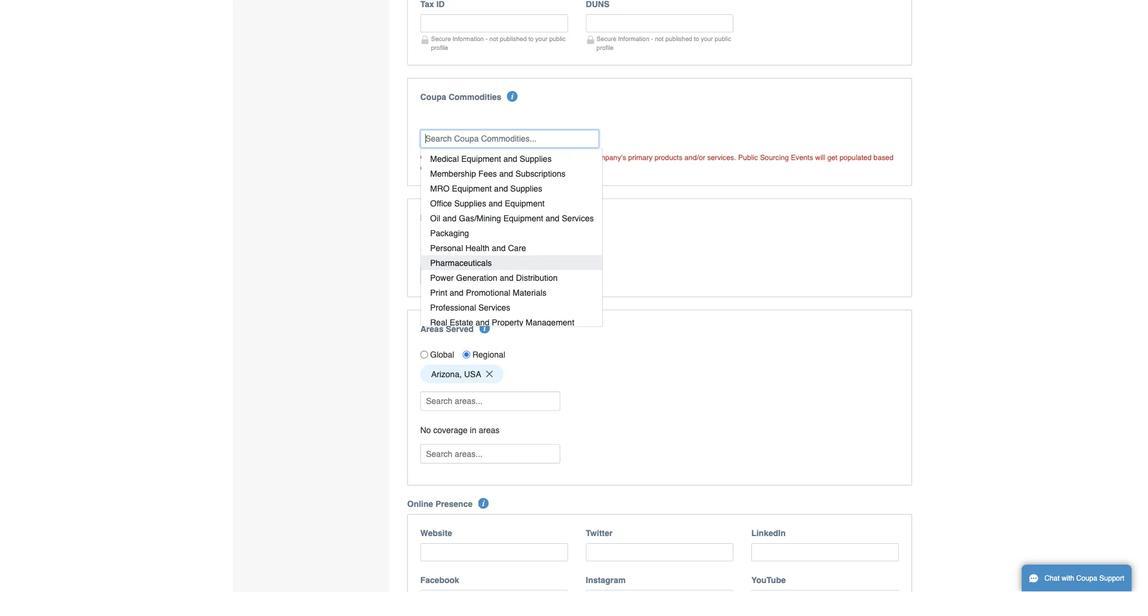 Task type: locate. For each thing, give the bounding box(es) containing it.
and up promotional
[[499, 273, 513, 283]]

commodities inside the choose coupa commodities that best describe your company's primary products and/or services. public sourcing events will get populated based on the selection.
[[471, 153, 514, 162]]

0 horizontal spatial -
[[486, 35, 488, 42]]

1 horizontal spatial -
[[651, 35, 653, 42]]

coverage
[[433, 426, 468, 435]]

0 horizontal spatial public
[[549, 35, 566, 42]]

selection.
[[443, 163, 473, 172]]

coupa commodities
[[420, 92, 501, 102]]

facebook
[[420, 576, 459, 585]]

0 horizontal spatial secure information - not published to your public profile
[[431, 35, 566, 51]]

membership
[[430, 169, 476, 179]]

0 vertical spatial search areas... text field
[[422, 393, 559, 411]]

0 horizontal spatial not
[[489, 35, 498, 42]]

search areas... text field down areas
[[422, 445, 559, 463]]

0 horizontal spatial published
[[500, 35, 527, 42]]

1 to from the left
[[528, 35, 534, 42]]

and left care
[[492, 244, 505, 253]]

0 vertical spatial coupa
[[420, 92, 446, 102]]

profile
[[431, 44, 448, 51], [597, 44, 614, 51]]

2 secure from the left
[[597, 35, 616, 42]]

real
[[430, 318, 447, 328]]

arizona, usa
[[431, 370, 481, 379]]

secure for duns text field
[[597, 35, 616, 42]]

1 vertical spatial search areas... text field
[[422, 445, 559, 463]]

1 information from the left
[[453, 35, 484, 42]]

1 horizontal spatial coupa
[[447, 153, 469, 162]]

based
[[874, 153, 893, 162]]

to for duns text field
[[694, 35, 699, 42]]

oil
[[430, 214, 440, 223]]

served
[[446, 324, 474, 334]]

materials
[[512, 288, 546, 298]]

0 vertical spatial additional information image
[[507, 91, 518, 102]]

services right categories
[[562, 214, 594, 223]]

cut
[[455, 244, 466, 254]]

equipment up categories
[[504, 199, 544, 209]]

secure information - not published to your public profile down tax id text field
[[431, 35, 566, 51]]

1 vertical spatial commodities
[[471, 153, 514, 162]]

search areas... text field up areas
[[422, 393, 559, 411]]

2 published from the left
[[665, 35, 692, 42]]

your down duns text field
[[701, 35, 713, 42]]

professional
[[430, 303, 476, 313]]

-
[[486, 35, 488, 42], [651, 35, 653, 42]]

2 to from the left
[[694, 35, 699, 42]]

additional information image
[[552, 212, 563, 222]]

your for tax id text field
[[535, 35, 548, 42]]

your right the describe
[[575, 153, 589, 162]]

2 not from the left
[[655, 35, 664, 42]]

services
[[562, 214, 594, 223], [478, 303, 510, 313]]

1 secure from the left
[[431, 35, 451, 42]]

gas/mining
[[459, 214, 501, 223]]

online presence
[[407, 500, 473, 509]]

areas
[[479, 426, 500, 435]]

1 - from the left
[[486, 35, 488, 42]]

equipment up care
[[503, 214, 543, 223]]

secure information - not published to your public profile
[[431, 35, 566, 51], [597, 35, 731, 51]]

arizona,
[[431, 370, 462, 379]]

and up service
[[488, 199, 502, 209]]

supplies
[[519, 154, 551, 164], [510, 184, 542, 194], [454, 199, 486, 209]]

1 search areas... text field from the top
[[422, 393, 559, 411]]

additional information image up the search coupa commodities... field
[[507, 91, 518, 102]]

services.
[[707, 153, 736, 162]]

2 horizontal spatial coupa
[[1076, 575, 1097, 583]]

presence
[[435, 500, 473, 509]]

1 horizontal spatial to
[[694, 35, 699, 42]]

coupa inside the choose coupa commodities that best describe your company's primary products and/or services. public sourcing events will get populated based on the selection.
[[447, 153, 469, 162]]

1 horizontal spatial services
[[562, 214, 594, 223]]

1 horizontal spatial published
[[665, 35, 692, 42]]

to down tax id text field
[[528, 35, 534, 42]]

published down duns text field
[[665, 35, 692, 42]]

list box containing medical equipment and supplies
[[420, 137, 603, 330]]

2 vertical spatial additional information image
[[478, 499, 489, 509]]

youtube
[[751, 576, 786, 585]]

selected areas list box
[[416, 362, 903, 387]]

additional information image for online presence
[[478, 499, 489, 509]]

commodities up the search coupa commodities... field
[[449, 92, 501, 102]]

1 not from the left
[[489, 35, 498, 42]]

linkedin
[[751, 529, 786, 538]]

additional information image
[[507, 91, 518, 102], [479, 323, 490, 334], [478, 499, 489, 509]]

0 vertical spatial supplies
[[519, 154, 551, 164]]

not down duns text field
[[655, 35, 664, 42]]

2 vertical spatial supplies
[[454, 199, 486, 209]]

services down promotional
[[478, 303, 510, 313]]

2 vertical spatial coupa
[[1076, 575, 1097, 583]]

commodities
[[449, 92, 501, 102], [471, 153, 514, 162]]

option
[[421, 137, 602, 152]]

1 horizontal spatial not
[[655, 35, 664, 42]]

and up packaging on the left of the page
[[454, 213, 469, 222]]

not for duns text field
[[655, 35, 664, 42]]

Instagram text field
[[586, 591, 733, 593]]

1 horizontal spatial secure information - not published to your public profile
[[597, 35, 731, 51]]

print
[[430, 288, 447, 298]]

medical equipment and supplies membership fees and subscriptions mro equipment and supplies office supplies and equipment oil and gas/mining equipment and services packaging personal health and care pharmaceuticals power generation and distribution print and promotional materials professional services real estate and property management
[[430, 154, 594, 328]]

supplies up "gas/mining"
[[454, 199, 486, 209]]

property
[[492, 318, 523, 328]]

2 - from the left
[[651, 35, 653, 42]]

and down 'subscriptions'
[[545, 214, 559, 223]]

1 vertical spatial coupa
[[447, 153, 469, 162]]

your down tax id text field
[[535, 35, 548, 42]]

chat with coupa support button
[[1022, 565, 1132, 593]]

not for tax id text field
[[489, 35, 498, 42]]

1 profile from the left
[[431, 44, 448, 51]]

Website text field
[[420, 544, 568, 562]]

not down tax id text field
[[489, 35, 498, 42]]

product
[[420, 213, 452, 222]]

choose coupa commodities that best describe your company's primary products and/or services. public sourcing events will get populated based on the selection.
[[420, 153, 893, 172]]

0 horizontal spatial profile
[[431, 44, 448, 51]]

your inside the choose coupa commodities that best describe your company's primary products and/or services. public sourcing events will get populated based on the selection.
[[575, 153, 589, 162]]

0 horizontal spatial to
[[528, 35, 534, 42]]

1 horizontal spatial secure
[[597, 35, 616, 42]]

not
[[489, 35, 498, 42], [655, 35, 664, 42]]

office
[[430, 199, 452, 209]]

2 horizontal spatial your
[[701, 35, 713, 42]]

information for tax id text field
[[453, 35, 484, 42]]

supplies up 'subscriptions'
[[519, 154, 551, 164]]

2 secure information - not published to your public profile from the left
[[597, 35, 731, 51]]

online
[[407, 500, 433, 509]]

your
[[535, 35, 548, 42], [701, 35, 713, 42], [575, 153, 589, 162]]

secure information - not published to your public profile down duns text field
[[597, 35, 731, 51]]

1 horizontal spatial your
[[575, 153, 589, 162]]

coupa inside button
[[1076, 575, 1097, 583]]

0 horizontal spatial your
[[535, 35, 548, 42]]

regional
[[472, 350, 505, 360]]

secure information - not published to your public profile for tax id text field
[[431, 35, 566, 51]]

2 public from the left
[[715, 35, 731, 42]]

to down duns text field
[[694, 35, 699, 42]]

1 horizontal spatial profile
[[597, 44, 614, 51]]

care
[[508, 244, 526, 253]]

secure
[[431, 35, 451, 42], [597, 35, 616, 42]]

0 horizontal spatial coupa
[[420, 92, 446, 102]]

- for duns text field
[[651, 35, 653, 42]]

Twitter text field
[[586, 544, 733, 562]]

service
[[471, 213, 501, 222]]

list box
[[420, 137, 603, 330]]

chat with coupa support
[[1045, 575, 1124, 583]]

Search areas... text field
[[422, 393, 559, 411], [422, 445, 559, 463]]

1 horizontal spatial information
[[618, 35, 649, 42]]

coupa
[[420, 92, 446, 102], [447, 153, 469, 162], [1076, 575, 1097, 583]]

Search Coupa Commodities... field
[[420, 130, 599, 148]]

subscriptions
[[515, 169, 565, 179]]

equipment
[[461, 154, 501, 164], [452, 184, 492, 194], [504, 199, 544, 209], [503, 214, 543, 223]]

1 secure information - not published to your public profile from the left
[[431, 35, 566, 51]]

0 horizontal spatial information
[[453, 35, 484, 42]]

generation
[[456, 273, 497, 283]]

information for duns text field
[[618, 35, 649, 42]]

2 profile from the left
[[597, 44, 614, 51]]

profile for tax id text field
[[431, 44, 448, 51]]

to
[[528, 35, 534, 42], [694, 35, 699, 42]]

secure information - not published to your public profile for duns text field
[[597, 35, 731, 51]]

public
[[549, 35, 566, 42], [715, 35, 731, 42]]

commodities up fees at top
[[471, 153, 514, 162]]

0 horizontal spatial secure
[[431, 35, 451, 42]]

2 information from the left
[[618, 35, 649, 42]]

published
[[500, 35, 527, 42], [665, 35, 692, 42]]

0 horizontal spatial services
[[478, 303, 510, 313]]

DUNS text field
[[586, 14, 733, 32]]

- down duns text field
[[651, 35, 653, 42]]

published for tax id text field
[[500, 35, 527, 42]]

and
[[503, 154, 517, 164], [499, 169, 513, 179], [494, 184, 508, 194], [488, 199, 502, 209], [454, 213, 469, 222], [442, 214, 456, 223], [545, 214, 559, 223], [492, 244, 505, 253], [499, 273, 513, 283], [449, 288, 463, 298], [475, 318, 489, 328]]

information down tax id text field
[[453, 35, 484, 42]]

information
[[453, 35, 484, 42], [618, 35, 649, 42]]

1 vertical spatial additional information image
[[479, 323, 490, 334]]

None radio
[[420, 351, 428, 359], [463, 351, 470, 359], [420, 351, 428, 359], [463, 351, 470, 359]]

secure down duns text field
[[597, 35, 616, 42]]

support
[[1099, 575, 1124, 583]]

selected list box
[[416, 237, 903, 261]]

fees
[[478, 169, 497, 179]]

0 vertical spatial services
[[562, 214, 594, 223]]

additional information image left the property
[[479, 323, 490, 334]]

secure down tax id text field
[[431, 35, 451, 42]]

and right oil
[[442, 214, 456, 223]]

and down fees at top
[[494, 184, 508, 194]]

1 public from the left
[[549, 35, 566, 42]]

1 published from the left
[[500, 35, 527, 42]]

personal
[[430, 244, 463, 253]]

populated
[[840, 153, 872, 162]]

1 horizontal spatial public
[[715, 35, 731, 42]]

additional information image right presence
[[478, 499, 489, 509]]

information down duns text field
[[618, 35, 649, 42]]

and right estate
[[475, 318, 489, 328]]

- down tax id text field
[[486, 35, 488, 42]]

supplies down 'subscriptions'
[[510, 184, 542, 194]]

published down tax id text field
[[500, 35, 527, 42]]



Task type: describe. For each thing, give the bounding box(es) containing it.
public for tax id text field
[[549, 35, 566, 42]]

global
[[430, 350, 454, 360]]

fresh cut orchids option
[[420, 240, 518, 258]]

areas
[[420, 324, 444, 334]]

and right fees at top
[[499, 169, 513, 179]]

packaging
[[430, 229, 469, 238]]

products
[[655, 153, 683, 162]]

promotional
[[466, 288, 510, 298]]

best
[[530, 153, 544, 162]]

describe
[[546, 153, 573, 162]]

- for tax id text field
[[486, 35, 488, 42]]

categories
[[503, 213, 546, 222]]

estate
[[449, 318, 473, 328]]

medical
[[430, 154, 459, 164]]

will
[[815, 153, 825, 162]]

company's
[[592, 153, 626, 162]]

website
[[420, 529, 452, 538]]

equipment up fees at top
[[461, 154, 501, 164]]

Tax ID text field
[[420, 14, 568, 32]]

and up professional
[[449, 288, 463, 298]]

on
[[420, 163, 428, 172]]

and down the search coupa commodities... field
[[503, 154, 517, 164]]

additional information image for areas served
[[479, 323, 490, 334]]

public
[[738, 153, 758, 162]]

pharmaceuticals
[[430, 259, 492, 268]]

choose
[[420, 153, 445, 162]]

public for duns text field
[[715, 35, 731, 42]]

2 search areas... text field from the top
[[422, 445, 559, 463]]

twitter
[[586, 529, 613, 538]]

Facebook text field
[[420, 591, 568, 593]]

LinkedIn text field
[[751, 544, 899, 562]]

profile for duns text field
[[597, 44, 614, 51]]

chat
[[1045, 575, 1060, 583]]

mro
[[430, 184, 449, 194]]

your for duns text field
[[701, 35, 713, 42]]

additional information image for coupa commodities
[[507, 91, 518, 102]]

published for duns text field
[[665, 35, 692, 42]]

management
[[525, 318, 574, 328]]

1 vertical spatial services
[[478, 303, 510, 313]]

to for tax id text field
[[528, 35, 534, 42]]

get
[[827, 153, 837, 162]]

in
[[470, 426, 476, 435]]

0 vertical spatial commodities
[[449, 92, 501, 102]]

no
[[420, 426, 431, 435]]

primary
[[628, 153, 653, 162]]

fresh cut orchids
[[431, 244, 495, 254]]

YouTube text field
[[751, 591, 899, 593]]

the
[[430, 163, 441, 172]]

fresh
[[431, 244, 452, 254]]

sourcing
[[760, 153, 789, 162]]

and/or
[[685, 153, 705, 162]]

equipment down fees at top
[[452, 184, 492, 194]]

with
[[1062, 575, 1074, 583]]

that
[[516, 153, 528, 162]]

usa
[[464, 370, 481, 379]]

power
[[430, 273, 453, 283]]

instagram
[[586, 576, 626, 585]]

events
[[791, 153, 813, 162]]

no coverage in areas
[[420, 426, 500, 435]]

product and service categories
[[420, 213, 546, 222]]

distribution
[[516, 273, 557, 283]]

1 vertical spatial supplies
[[510, 184, 542, 194]]

areas served
[[420, 324, 474, 334]]

orchids
[[468, 244, 495, 254]]

arizona, usa option
[[420, 365, 504, 384]]

secure for tax id text field
[[431, 35, 451, 42]]

health
[[465, 244, 489, 253]]



Task type: vqa. For each thing, say whether or not it's contained in the screenshot.
cut
yes



